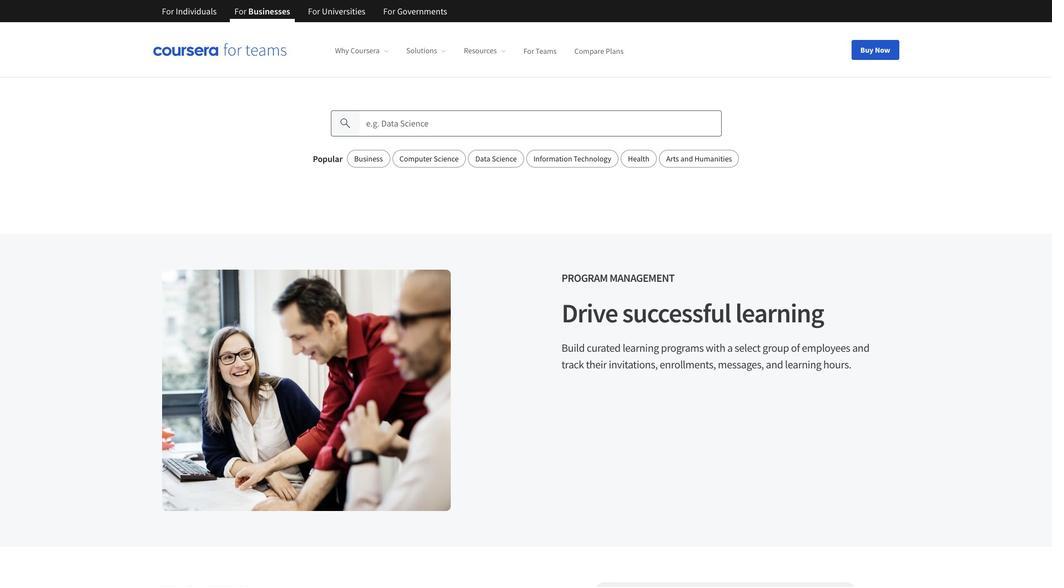 Task type: describe. For each thing, give the bounding box(es) containing it.
learning for curated
[[623, 341, 659, 355]]

search 8,500+ learning opportunities
[[330, 40, 723, 74]]

why coursera link
[[335, 46, 389, 56]]

Computer Science button
[[392, 150, 466, 168]]

buy now button
[[852, 40, 900, 60]]

health
[[628, 154, 650, 164]]

now
[[875, 45, 891, 55]]

a
[[728, 341, 733, 355]]

8,500+
[[408, 40, 479, 74]]

business
[[354, 154, 383, 164]]

program
[[562, 271, 608, 285]]

for for individuals
[[162, 6, 174, 17]]

search
[[330, 40, 403, 74]]

track
[[562, 358, 584, 372]]

for businesses
[[235, 6, 290, 17]]

management
[[610, 271, 675, 285]]

learning for 8,500+
[[483, 40, 572, 74]]

plans
[[606, 46, 624, 56]]

invitations,
[[609, 358, 658, 372]]

solutions
[[407, 46, 437, 56]]

Arts and Humanities button
[[659, 150, 740, 168]]

for for businesses
[[235, 6, 247, 17]]

compare
[[575, 46, 604, 56]]

why
[[335, 46, 349, 56]]

for for governments
[[383, 6, 396, 17]]

group
[[763, 341, 789, 355]]

businesses
[[248, 6, 290, 17]]

drive
[[562, 297, 618, 330]]

coursera for teams image
[[153, 43, 286, 56]]

science for data science
[[492, 154, 517, 164]]

hours.
[[824, 358, 852, 372]]

compare plans
[[575, 46, 624, 56]]

why coursera
[[335, 46, 380, 56]]

universities
[[322, 6, 366, 17]]

2 vertical spatial and
[[766, 358, 783, 372]]

for teams link
[[524, 46, 557, 56]]

for teams
[[524, 46, 557, 56]]

resources link
[[464, 46, 506, 56]]

messages,
[[718, 358, 764, 372]]

select
[[735, 341, 761, 355]]

Business button
[[347, 150, 390, 168]]

popular option group
[[347, 150, 740, 168]]

data
[[476, 154, 491, 164]]

learning for successful
[[736, 297, 824, 330]]

enrollments,
[[660, 358, 716, 372]]

build curated learning programs with a select group of employees and track their invitations, enrollments, messages, and learning hours.
[[562, 341, 870, 372]]

information technology
[[534, 154, 612, 164]]



Task type: vqa. For each thing, say whether or not it's contained in the screenshot.
Computer
yes



Task type: locate. For each thing, give the bounding box(es) containing it.
why integrations image
[[162, 270, 451, 512]]

build
[[562, 341, 585, 355]]

data science
[[476, 154, 517, 164]]

buy
[[861, 45, 874, 55]]

and inside 'button'
[[681, 154, 693, 164]]

information
[[534, 154, 572, 164]]

Information Technology button
[[527, 150, 619, 168]]

programs
[[661, 341, 704, 355]]

for for universities
[[308, 6, 320, 17]]

2 horizontal spatial and
[[853, 341, 870, 355]]

for left teams
[[524, 46, 534, 56]]

for universities
[[308, 6, 366, 17]]

for left universities
[[308, 6, 320, 17]]

buy now
[[861, 45, 891, 55]]

technology
[[574, 154, 612, 164]]

resources
[[464, 46, 497, 56]]

for left the individuals
[[162, 6, 174, 17]]

curated
[[587, 341, 621, 355]]

1 vertical spatial and
[[853, 341, 870, 355]]

1 horizontal spatial science
[[492, 154, 517, 164]]

Data Science button
[[468, 150, 524, 168]]

arts and humanities
[[667, 154, 732, 164]]

computer science
[[400, 154, 459, 164]]

0 horizontal spatial science
[[434, 154, 459, 164]]

for
[[162, 6, 174, 17], [235, 6, 247, 17], [308, 6, 320, 17], [383, 6, 396, 17], [524, 46, 534, 56]]

drive successful learning
[[562, 297, 824, 330]]

science
[[434, 154, 459, 164], [492, 154, 517, 164]]

1 horizontal spatial and
[[766, 358, 783, 372]]

for left businesses
[[235, 6, 247, 17]]

solutions link
[[407, 46, 446, 56]]

0 horizontal spatial and
[[681, 154, 693, 164]]

science for computer science
[[434, 154, 459, 164]]

science right data
[[492, 154, 517, 164]]

governments
[[397, 6, 447, 17]]

and right the arts
[[681, 154, 693, 164]]

Health button
[[621, 150, 657, 168]]

successful
[[623, 297, 731, 330]]

their
[[586, 358, 607, 372]]

for individuals
[[162, 6, 217, 17]]

1 science from the left
[[434, 154, 459, 164]]

Search query text field
[[360, 110, 722, 137]]

arts
[[667, 154, 679, 164]]

compare plans link
[[575, 46, 624, 56]]

humanities
[[695, 154, 732, 164]]

2 science from the left
[[492, 154, 517, 164]]

opportunities
[[576, 40, 723, 74]]

computer
[[400, 154, 432, 164]]

0 vertical spatial and
[[681, 154, 693, 164]]

and right employees on the bottom of the page
[[853, 341, 870, 355]]

coursera
[[351, 46, 380, 56]]

popular
[[313, 154, 343, 165]]

program management
[[562, 271, 675, 285]]

learning
[[483, 40, 572, 74], [736, 297, 824, 330], [623, 341, 659, 355], [785, 358, 822, 372]]

for left governments
[[383, 6, 396, 17]]

teams
[[536, 46, 557, 56]]

of
[[791, 341, 800, 355]]

banner navigation
[[153, 0, 456, 22]]

individuals
[[176, 6, 217, 17]]

and
[[681, 154, 693, 164], [853, 341, 870, 355], [766, 358, 783, 372]]

and down group
[[766, 358, 783, 372]]

science right computer
[[434, 154, 459, 164]]

employees
[[802, 341, 851, 355]]

for governments
[[383, 6, 447, 17]]

with
[[706, 341, 726, 355]]



